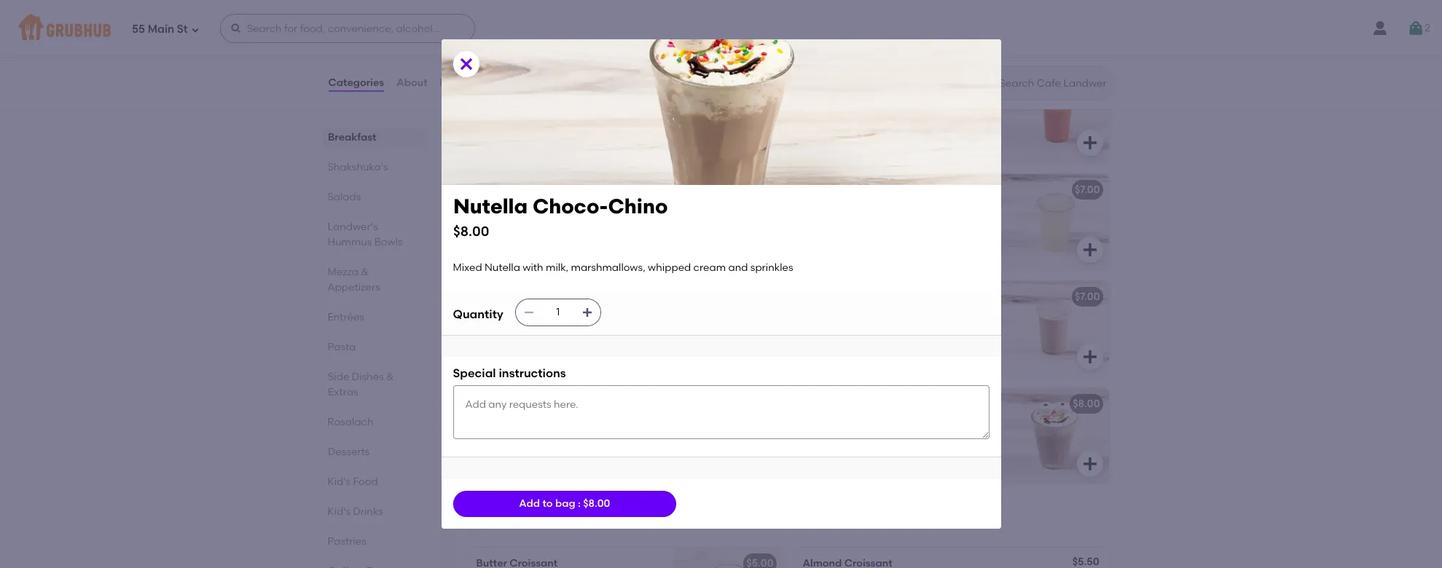 Task type: vqa. For each thing, say whether or not it's contained in the screenshot.
the bottom RED
no



Task type: describe. For each thing, give the bounding box(es) containing it.
2 vertical spatial cream
[[599, 434, 631, 446]]

kid's left chocolate
[[803, 291, 827, 303]]

svg image for kid's orange juice image
[[755, 134, 772, 152]]

kid's drinks tab
[[328, 504, 419, 520]]

reviews
[[440, 76, 481, 89]]

juice for kid's orange juice
[[544, 77, 571, 89]]

breakfast tab
[[328, 130, 419, 145]]

Special instructions text field
[[453, 385, 990, 440]]

1 vertical spatial with
[[546, 419, 567, 431]]

svg image inside main navigation navigation
[[191, 25, 199, 34]]

marshmallows, inside "mixed nutella with milk, marshmallows, whipped cream and sprinkles"
[[476, 434, 551, 446]]

kid's left the carrot
[[803, 77, 827, 89]]

2
[[1425, 22, 1431, 34]]

categories
[[328, 76, 384, 89]]

food
[[353, 476, 378, 488]]

milk, inside "mixed nutella with milk, marshmallows, whipped cream and sprinkles"
[[569, 419, 592, 431]]

dishes
[[352, 371, 384, 383]]

0 vertical spatial mixed nutella with milk, marshmallows, whipped cream and sprinkles
[[453, 262, 794, 274]]

kid's up quantity
[[476, 291, 501, 303]]

0 horizontal spatial with
[[523, 262, 544, 274]]

kid's inside tab
[[328, 506, 351, 518]]

carrot
[[830, 77, 863, 89]]

pastries inside tab
[[328, 536, 367, 548]]

1 horizontal spatial and
[[729, 262, 748, 274]]

add
[[519, 498, 540, 510]]

rosalach
[[328, 416, 374, 429]]

bag
[[555, 498, 576, 510]]

orange
[[503, 77, 541, 89]]

juice for kid's carrot juice
[[865, 77, 893, 89]]

1 horizontal spatial kid's drinks
[[465, 33, 555, 51]]

kid's left the orange
[[476, 77, 501, 89]]

choco- for nutella choco-chino $8.00
[[532, 194, 608, 219]]

apple
[[503, 184, 533, 196]]

main
[[148, 22, 174, 35]]

butter croissant image
[[673, 548, 783, 569]]

salads
[[328, 191, 361, 203]]

desserts tab
[[328, 445, 419, 460]]

special
[[453, 367, 496, 381]]

entrées
[[328, 311, 364, 324]]

& inside mezza & appetizers
[[361, 266, 369, 278]]

marshmallows, inside with marshmallows, whipped cream and sprinkles
[[828, 419, 903, 431]]

$8.00 for kid's apple juice image
[[747, 184, 774, 196]]

0 vertical spatial whipped
[[648, 262, 691, 274]]

0 vertical spatial pastries
[[465, 514, 527, 532]]

landwer's
[[328, 221, 378, 233]]

landwer's hummus bowls
[[328, 221, 403, 249]]

side dishes & extras
[[328, 371, 394, 399]]

$8.00 for choco chino image
[[1073, 398, 1100, 410]]

kid's left lemonade
[[803, 184, 827, 196]]

kid's apple juice
[[476, 184, 563, 196]]

st
[[177, 22, 188, 35]]

side
[[328, 371, 349, 383]]

kid's milk image
[[673, 281, 783, 376]]

$7.00 for kid's lemonade
[[1075, 184, 1100, 196]]

kid's food tab
[[328, 475, 419, 490]]

kid's food
[[328, 476, 378, 488]]

kid's left apple
[[476, 184, 501, 196]]

entrées tab
[[328, 310, 419, 325]]

55 main st
[[132, 22, 188, 35]]

drinks inside tab
[[353, 506, 383, 518]]

with marshmallows, whipped cream and sprinkles
[[803, 419, 983, 446]]

Input item quantity number field
[[542, 300, 574, 326]]

quantity
[[453, 308, 504, 322]]

hummus
[[328, 236, 372, 249]]

kid's carrot juice
[[803, 77, 893, 89]]

choco chino image
[[1000, 389, 1109, 483]]

kid's lemonade
[[803, 184, 883, 196]]

kid's lemonade image
[[1000, 174, 1109, 269]]

and inside with marshmallows, whipped cream and sprinkles
[[803, 434, 823, 446]]

mezza
[[328, 266, 359, 278]]

pastries tab
[[328, 534, 419, 550]]

chocolate
[[830, 291, 882, 303]]

appetizers
[[328, 281, 380, 294]]

svg image for the nutella choco-chino image
[[755, 456, 772, 473]]

with
[[803, 419, 826, 431]]

categories button
[[328, 57, 385, 109]]

rosalach tab
[[328, 415, 419, 430]]

0 vertical spatial milk,
[[546, 262, 569, 274]]

kid's milk
[[476, 291, 523, 303]]



Task type: locate. For each thing, give the bounding box(es) containing it.
1 horizontal spatial chino
[[608, 194, 668, 219]]

svg image for choco chino image
[[1081, 456, 1099, 473]]

mixed down nutella choco-chino
[[476, 419, 506, 431]]

sprinkles inside with marshmallows, whipped cream and sprinkles
[[825, 434, 868, 446]]

pasta tab
[[328, 340, 419, 355]]

$8.00 for kid's carrot juice image
[[1073, 77, 1100, 89]]

1 horizontal spatial with
[[546, 419, 567, 431]]

mezza & appetizers tab
[[328, 265, 419, 295]]

$7.00
[[1075, 184, 1100, 196], [749, 291, 774, 303], [1075, 291, 1100, 303]]

juice for kid's apple juice
[[535, 184, 563, 196]]

juice right the carrot
[[865, 77, 893, 89]]

search icon image
[[977, 74, 994, 92]]

2 horizontal spatial whipped
[[905, 419, 948, 431]]

with
[[523, 262, 544, 274], [546, 419, 567, 431]]

2 vertical spatial whipped
[[553, 434, 597, 446]]

0 vertical spatial &
[[361, 266, 369, 278]]

chino inside nutella choco-chino $8.00
[[608, 194, 668, 219]]

0 horizontal spatial pastries
[[328, 536, 367, 548]]

milk right chocolate
[[885, 291, 905, 303]]

& right dishes
[[386, 371, 394, 383]]

Search Cafe Landwer search field
[[998, 77, 1110, 90]]

mixed
[[453, 262, 482, 274], [476, 419, 506, 431]]

1 vertical spatial mixed
[[476, 419, 506, 431]]

shakshuka's
[[328, 161, 388, 174]]

marshmallows, up input item quantity number field
[[571, 262, 646, 274]]

salads tab
[[328, 190, 419, 205]]

whipped inside with marshmallows, whipped cream and sprinkles
[[905, 419, 948, 431]]

$8.00
[[747, 77, 774, 89], [1073, 77, 1100, 89], [747, 184, 774, 196], [453, 223, 489, 240], [1073, 398, 1100, 410], [583, 498, 611, 510]]

with down nutella choco-chino
[[546, 419, 567, 431]]

about
[[397, 76, 428, 89]]

juice right the orange
[[544, 77, 571, 89]]

drinks
[[507, 33, 555, 51], [353, 506, 383, 518]]

kid's chocolate milk
[[803, 291, 905, 303]]

sprinkles
[[751, 262, 794, 274], [825, 434, 868, 446], [476, 448, 519, 461]]

kid's chocolate milk image
[[1000, 281, 1109, 376]]

add to bag : $8.00
[[519, 498, 611, 510]]

pastries down add
[[465, 514, 527, 532]]

2 milk from the left
[[885, 291, 905, 303]]

1 vertical spatial &
[[386, 371, 394, 383]]

kid's up reviews
[[465, 33, 503, 51]]

and
[[729, 262, 748, 274], [634, 434, 654, 446], [803, 434, 823, 446]]

0 vertical spatial drinks
[[507, 33, 555, 51]]

& inside side dishes & extras
[[386, 371, 394, 383]]

1 horizontal spatial marshmallows,
[[571, 262, 646, 274]]

0 vertical spatial cream
[[694, 262, 726, 274]]

:
[[578, 498, 581, 510]]

kid's left food
[[328, 476, 351, 488]]

0 horizontal spatial cream
[[599, 434, 631, 446]]

1 vertical spatial cream
[[951, 419, 983, 431]]

svg image
[[1408, 20, 1425, 37], [230, 23, 242, 34], [457, 55, 475, 73], [1081, 134, 1099, 152], [1081, 241, 1099, 259], [523, 307, 535, 319], [582, 307, 593, 319], [755, 349, 772, 366], [1081, 349, 1099, 366]]

2 horizontal spatial cream
[[951, 419, 983, 431]]

1 vertical spatial kid's drinks
[[328, 506, 383, 518]]

kid's drinks down 'kid's food'
[[328, 506, 383, 518]]

pastries
[[465, 514, 527, 532], [328, 536, 367, 548]]

0 horizontal spatial and
[[634, 434, 654, 446]]

about button
[[396, 57, 428, 109]]

2 horizontal spatial and
[[803, 434, 823, 446]]

chino for nutella choco-chino $8.00
[[608, 194, 668, 219]]

1 horizontal spatial sprinkles
[[751, 262, 794, 274]]

mixed nutella with milk, marshmallows, whipped cream and sprinkles
[[453, 262, 794, 274], [476, 419, 654, 461]]

0 vertical spatial marshmallows,
[[571, 262, 646, 274]]

0 vertical spatial kid's drinks
[[465, 33, 555, 51]]

nutella inside nutella choco-chino $8.00
[[453, 194, 528, 219]]

1 vertical spatial marshmallows,
[[828, 419, 903, 431]]

mixed up kid's milk
[[453, 262, 482, 274]]

kid's orange juice image
[[673, 67, 783, 162]]

0 vertical spatial mixed
[[453, 262, 482, 274]]

whipped
[[648, 262, 691, 274], [905, 419, 948, 431], [553, 434, 597, 446]]

0 horizontal spatial whipped
[[553, 434, 597, 446]]

landwer's hummus bowls tab
[[328, 219, 419, 250]]

juice
[[544, 77, 571, 89], [865, 77, 893, 89], [535, 184, 563, 196]]

kid's drinks up the orange
[[465, 33, 555, 51]]

kid's inside tab
[[328, 476, 351, 488]]

pastries down kid's drinks tab
[[328, 536, 367, 548]]

nutella choco-chino image
[[673, 389, 783, 483]]

milk, down nutella choco-chino
[[569, 419, 592, 431]]

2 horizontal spatial sprinkles
[[825, 434, 868, 446]]

tab
[[328, 564, 419, 569]]

nutella
[[453, 194, 528, 219], [485, 262, 520, 274], [476, 398, 513, 410], [508, 419, 544, 431]]

0 vertical spatial sprinkles
[[751, 262, 794, 274]]

1 horizontal spatial milk
[[885, 291, 905, 303]]

nutella choco-chino $8.00
[[453, 194, 668, 240]]

milk,
[[546, 262, 569, 274], [569, 419, 592, 431]]

0 horizontal spatial chino
[[553, 398, 583, 410]]

0 horizontal spatial kid's drinks
[[328, 506, 383, 518]]

1 vertical spatial sprinkles
[[825, 434, 868, 446]]

0 horizontal spatial &
[[361, 266, 369, 278]]

with up kid's milk
[[523, 262, 544, 274]]

choco- for nutella choco-chino
[[515, 398, 553, 410]]

1 vertical spatial pastries
[[328, 536, 367, 548]]

$8.00 inside nutella choco-chino $8.00
[[453, 223, 489, 240]]

svg image inside 2 button
[[1408, 20, 1425, 37]]

instructions
[[499, 367, 566, 381]]

side dishes & extras tab
[[328, 370, 419, 400]]

1 vertical spatial choco-
[[515, 398, 553, 410]]

2 vertical spatial marshmallows,
[[476, 434, 551, 446]]

1 vertical spatial drinks
[[353, 506, 383, 518]]

milk up quantity
[[503, 291, 523, 303]]

$7.00 for kid's chocolate milk
[[1075, 291, 1100, 303]]

special instructions
[[453, 367, 566, 381]]

breakfast
[[328, 131, 376, 144]]

1 vertical spatial milk,
[[569, 419, 592, 431]]

lemonade
[[830, 184, 883, 196]]

reviews button
[[439, 57, 481, 109]]

1 milk from the left
[[503, 291, 523, 303]]

2 horizontal spatial marshmallows,
[[828, 419, 903, 431]]

kid's drinks inside tab
[[328, 506, 383, 518]]

0 horizontal spatial sprinkles
[[476, 448, 519, 461]]

kid's orange juice
[[476, 77, 571, 89]]

cream
[[694, 262, 726, 274], [951, 419, 983, 431], [599, 434, 631, 446]]

kid's
[[465, 33, 503, 51], [476, 77, 501, 89], [803, 77, 827, 89], [476, 184, 501, 196], [803, 184, 827, 196], [476, 291, 501, 303], [803, 291, 827, 303], [328, 476, 351, 488], [328, 506, 351, 518]]

cream inside with marshmallows, whipped cream and sprinkles
[[951, 419, 983, 431]]

2 button
[[1408, 15, 1431, 42]]

1 vertical spatial whipped
[[905, 419, 948, 431]]

marshmallows, down nutella choco-chino
[[476, 434, 551, 446]]

0 vertical spatial chino
[[608, 194, 668, 219]]

kid's apple juice image
[[673, 174, 783, 269]]

chino for nutella choco-chino
[[553, 398, 583, 410]]

0 horizontal spatial drinks
[[353, 506, 383, 518]]

milk
[[503, 291, 523, 303], [885, 291, 905, 303]]

55
[[132, 22, 145, 35]]

chino
[[608, 194, 668, 219], [553, 398, 583, 410]]

whipped inside "mixed nutella with milk, marshmallows, whipped cream and sprinkles"
[[553, 434, 597, 446]]

1 horizontal spatial &
[[386, 371, 394, 383]]

desserts
[[328, 446, 370, 459]]

pasta
[[328, 341, 356, 354]]

&
[[361, 266, 369, 278], [386, 371, 394, 383]]

1 vertical spatial chino
[[553, 398, 583, 410]]

to
[[543, 498, 553, 510]]

1 horizontal spatial drinks
[[507, 33, 555, 51]]

1 horizontal spatial cream
[[694, 262, 726, 274]]

choco-
[[532, 194, 608, 219], [515, 398, 553, 410]]

1 horizontal spatial pastries
[[465, 514, 527, 532]]

1 vertical spatial mixed nutella with milk, marshmallows, whipped cream and sprinkles
[[476, 419, 654, 461]]

& up appetizers on the left
[[361, 266, 369, 278]]

nutella choco-chino
[[476, 398, 583, 410]]

1 horizontal spatial whipped
[[648, 262, 691, 274]]

choco- inside nutella choco-chino $8.00
[[532, 194, 608, 219]]

drinks up kid's orange juice
[[507, 33, 555, 51]]

0 horizontal spatial milk
[[503, 291, 523, 303]]

marshmallows,
[[571, 262, 646, 274], [828, 419, 903, 431], [476, 434, 551, 446]]

and inside "mixed nutella with milk, marshmallows, whipped cream and sprinkles"
[[634, 434, 654, 446]]

shakshuka's tab
[[328, 160, 419, 175]]

drinks down food
[[353, 506, 383, 518]]

0 horizontal spatial marshmallows,
[[476, 434, 551, 446]]

marshmallows, right with
[[828, 419, 903, 431]]

extras
[[328, 386, 358, 399]]

kid's drinks
[[465, 33, 555, 51], [328, 506, 383, 518]]

mezza & appetizers
[[328, 266, 380, 294]]

milk, up input item quantity number field
[[546, 262, 569, 274]]

kid's down 'kid's food'
[[328, 506, 351, 518]]

$8.00 for kid's orange juice image
[[747, 77, 774, 89]]

0 vertical spatial with
[[523, 262, 544, 274]]

svg image
[[191, 25, 199, 34], [755, 134, 772, 152], [755, 456, 772, 473], [1081, 456, 1099, 473]]

0 vertical spatial choco-
[[532, 194, 608, 219]]

main navigation navigation
[[0, 0, 1443, 57]]

bowls
[[375, 236, 403, 249]]

2 vertical spatial sprinkles
[[476, 448, 519, 461]]

juice right apple
[[535, 184, 563, 196]]

kid's carrot juice image
[[1000, 67, 1109, 162]]



